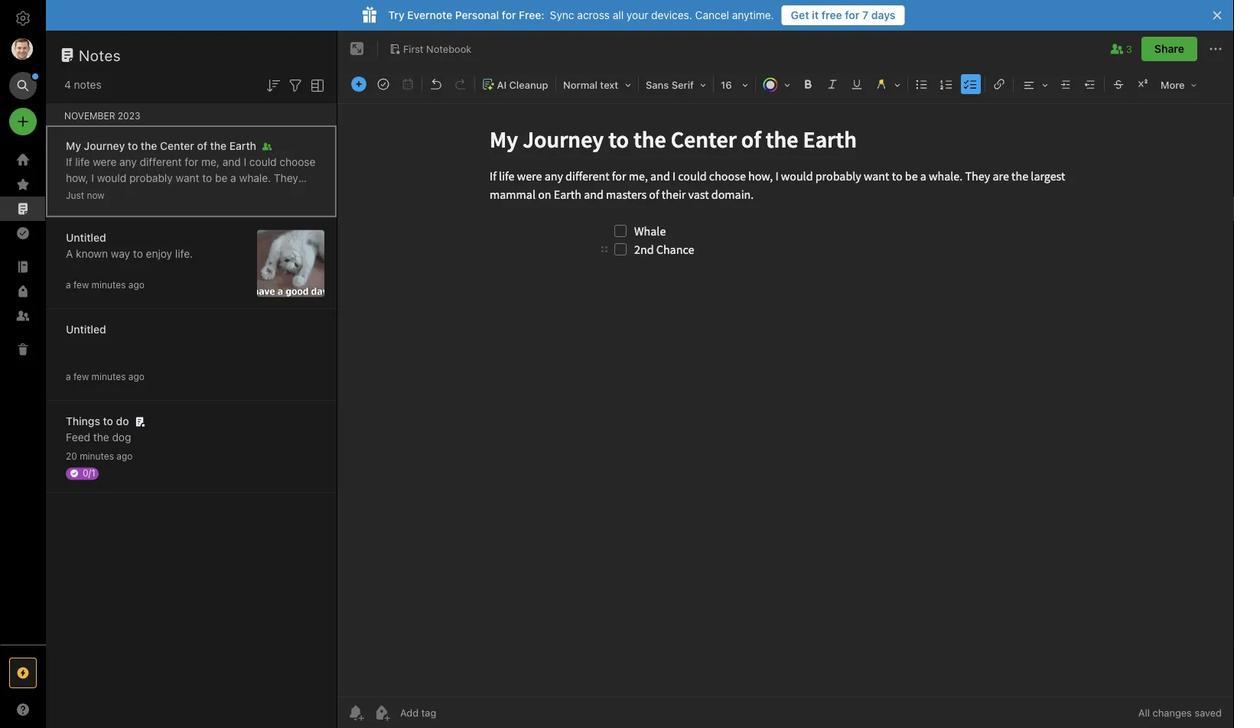 Task type: locate. For each thing, give the bounding box(es) containing it.
2 vertical spatial ago
[[117, 451, 133, 462]]

the up different
[[141, 140, 157, 152]]

november 2023
[[64, 110, 140, 121]]

a few minutes ago up things to do
[[66, 372, 145, 382]]

free:
[[519, 9, 545, 21]]

0 vertical spatial a
[[231, 172, 236, 184]]

2 few from the top
[[73, 372, 89, 382]]

notes
[[79, 46, 121, 64]]

untitled up known
[[66, 232, 106, 244]]

minutes up things to do
[[92, 372, 126, 382]]

2 vertical spatial minutes
[[80, 451, 114, 462]]

to left do
[[103, 415, 113, 428]]

and down whale.
[[229, 188, 247, 201]]

for
[[502, 9, 516, 21], [845, 9, 860, 21], [185, 156, 198, 168]]

Alignment field
[[1016, 73, 1054, 96]]

of up me,
[[197, 140, 207, 152]]

they
[[274, 172, 298, 184]]

0 vertical spatial earth
[[229, 140, 256, 152]]

free
[[822, 9, 843, 21]]

1 vertical spatial a few minutes ago
[[66, 372, 145, 382]]

Heading level field
[[558, 73, 637, 96]]

share
[[1155, 42, 1185, 55]]

More actions field
[[1207, 37, 1226, 61]]

minutes down way
[[92, 280, 126, 291]]

1 untitled from the top
[[66, 232, 106, 244]]

and up be
[[223, 156, 241, 168]]

notes
[[74, 78, 102, 91]]

ago down way
[[128, 280, 145, 291]]

different
[[140, 156, 182, 168]]

indent image
[[1056, 73, 1077, 95]]

earth up could
[[229, 140, 256, 152]]

1 vertical spatial earth
[[200, 188, 226, 201]]

1 vertical spatial few
[[73, 372, 89, 382]]

their
[[66, 204, 88, 217]]

More field
[[1156, 73, 1203, 96]]

1 horizontal spatial for
[[502, 9, 516, 21]]

the right just
[[84, 188, 100, 201]]

0 vertical spatial a few minutes ago
[[66, 280, 145, 291]]

just now
[[66, 190, 105, 201]]

the
[[141, 140, 157, 152], [210, 140, 227, 152], [84, 188, 100, 201], [93, 431, 109, 444]]

0 vertical spatial of
[[197, 140, 207, 152]]

1 vertical spatial untitled
[[66, 323, 106, 336]]

ago up do
[[128, 372, 145, 382]]

0 vertical spatial few
[[73, 280, 89, 291]]

of
[[197, 140, 207, 152], [293, 188, 303, 201]]

more actions image
[[1207, 40, 1226, 58]]

1 a few minutes ago from the top
[[66, 280, 145, 291]]

for inside button
[[845, 9, 860, 21]]

a few minutes ago
[[66, 280, 145, 291], [66, 372, 145, 382]]

personal
[[455, 9, 499, 21]]

1 vertical spatial i
[[91, 172, 94, 184]]

the inside if life were any different for me, and i could choose how, i would probably want to be a whale. they are the largest mammal on earth and masters of their vast d...
[[84, 188, 100, 201]]

are
[[66, 188, 81, 201]]

2 a few minutes ago from the top
[[66, 372, 145, 382]]

2 untitled from the top
[[66, 323, 106, 336]]

a right be
[[231, 172, 236, 184]]

20
[[66, 451, 77, 462]]

add filters image
[[286, 76, 305, 95]]

on
[[185, 188, 197, 201]]

get it free for 7 days button
[[782, 5, 905, 25]]

masters
[[250, 188, 290, 201]]

ago
[[128, 280, 145, 291], [128, 372, 145, 382], [117, 451, 133, 462]]

normal
[[563, 79, 598, 91]]

tree
[[0, 148, 46, 645]]

any
[[120, 156, 137, 168]]

to inside if life were any different for me, and i could choose how, i would probably want to be a whale. they are the largest mammal on earth and masters of their vast d...
[[202, 172, 212, 184]]

account image
[[11, 38, 33, 60]]

if
[[66, 156, 72, 168]]

for up want
[[185, 156, 198, 168]]

untitled inside untitled a known way to enjoy life.
[[66, 232, 106, 244]]

for left 7
[[845, 9, 860, 21]]

a down a
[[66, 280, 71, 291]]

try
[[388, 9, 405, 21]]

4
[[64, 78, 71, 91]]

of inside if life were any different for me, and i could choose how, i would probably want to be a whale. they are the largest mammal on earth and masters of their vast d...
[[293, 188, 303, 201]]

2023
[[118, 110, 140, 121]]

few
[[73, 280, 89, 291], [73, 372, 89, 382]]

first notebook button
[[384, 38, 477, 60]]

to
[[128, 140, 138, 152], [202, 172, 212, 184], [133, 248, 143, 260], [103, 415, 113, 428]]

1 horizontal spatial earth
[[229, 140, 256, 152]]

0/1
[[83, 468, 96, 479]]

all
[[613, 9, 624, 21]]

to right way
[[133, 248, 143, 260]]

i left could
[[244, 156, 247, 168]]

View options field
[[305, 75, 327, 95]]

0 vertical spatial ago
[[128, 280, 145, 291]]

1 horizontal spatial i
[[244, 156, 247, 168]]

untitled
[[66, 232, 106, 244], [66, 323, 106, 336]]

of down they
[[293, 188, 303, 201]]

life.
[[175, 248, 193, 260]]

task image
[[373, 73, 394, 95]]

bulleted list image
[[912, 73, 933, 95]]

first notebook
[[403, 43, 472, 54]]

enjoy
[[146, 248, 172, 260]]

cleanup
[[509, 79, 549, 91]]

0 vertical spatial minutes
[[92, 280, 126, 291]]

for for free:
[[502, 9, 516, 21]]

Account field
[[0, 34, 46, 64]]

now
[[87, 190, 105, 201]]

and
[[223, 156, 241, 168], [229, 188, 247, 201]]

few up things
[[73, 372, 89, 382]]

to left be
[[202, 172, 212, 184]]

0 vertical spatial untitled
[[66, 232, 106, 244]]

earth
[[229, 140, 256, 152], [200, 188, 226, 201]]

0 horizontal spatial earth
[[200, 188, 226, 201]]

minutes up 0/1
[[80, 451, 114, 462]]

untitled down known
[[66, 323, 106, 336]]

i right how,
[[91, 172, 94, 184]]

a up things
[[66, 372, 71, 382]]

numbered list image
[[936, 73, 958, 95]]

if life were any different for me, and i could choose how, i would probably want to be a whale. they are the largest mammal on earth and masters of their vast d...
[[66, 156, 316, 217]]

1 vertical spatial a
[[66, 280, 71, 291]]

way
[[111, 248, 130, 260]]

Sort options field
[[264, 75, 282, 95]]

a
[[231, 172, 236, 184], [66, 280, 71, 291], [66, 372, 71, 382]]

0 vertical spatial and
[[223, 156, 241, 168]]

0 horizontal spatial for
[[185, 156, 198, 168]]

earth inside if life were any different for me, and i could choose how, i would probably want to be a whale. they are the largest mammal on earth and masters of their vast d...
[[200, 188, 226, 201]]

could
[[250, 156, 277, 168]]

7
[[863, 9, 869, 21]]

things to do
[[66, 415, 129, 428]]

1 vertical spatial of
[[293, 188, 303, 201]]

a few minutes ago down known
[[66, 280, 145, 291]]

all
[[1139, 708, 1151, 719]]

0 horizontal spatial i
[[91, 172, 94, 184]]

to inside untitled a known way to enjoy life.
[[133, 248, 143, 260]]

ai cleanup button
[[477, 73, 554, 96]]

2 horizontal spatial for
[[845, 9, 860, 21]]

would
[[97, 172, 126, 184]]

Font color field
[[758, 73, 796, 96]]

add a reminder image
[[347, 704, 365, 723]]

do
[[116, 415, 129, 428]]

i
[[244, 156, 247, 168], [91, 172, 94, 184]]

probably
[[129, 172, 173, 184]]

for left the free:
[[502, 9, 516, 21]]

1 horizontal spatial of
[[293, 188, 303, 201]]

ago down dog
[[117, 451, 133, 462]]

untitled a known way to enjoy life.
[[66, 232, 193, 260]]

earth down be
[[200, 188, 226, 201]]

few down known
[[73, 280, 89, 291]]



Task type: describe. For each thing, give the bounding box(es) containing it.
sans serif
[[646, 79, 694, 91]]

ai
[[497, 79, 507, 91]]

share button
[[1142, 37, 1198, 61]]

cancel
[[696, 9, 730, 21]]

how,
[[66, 172, 89, 184]]

bold image
[[798, 73, 819, 95]]

Font family field
[[641, 73, 712, 96]]

home image
[[14, 151, 32, 169]]

to up any
[[128, 140, 138, 152]]

16
[[721, 79, 732, 91]]

insert link image
[[989, 73, 1010, 95]]

upgrade image
[[14, 664, 32, 683]]

strikethrough image
[[1108, 73, 1130, 95]]

first
[[403, 43, 424, 54]]

1 vertical spatial ago
[[128, 372, 145, 382]]

3 button
[[1108, 40, 1133, 58]]

the down things to do
[[93, 431, 109, 444]]

click to expand image
[[39, 700, 51, 719]]

largest
[[103, 188, 137, 201]]

Insert field
[[348, 73, 371, 95]]

untitled for untitled
[[66, 323, 106, 336]]

text
[[600, 79, 619, 91]]

try evernote personal for free: sync across all your devices. cancel anytime.
[[388, 9, 774, 21]]

days
[[872, 9, 896, 21]]

1 few from the top
[[73, 280, 89, 291]]

whale.
[[239, 172, 271, 184]]

Highlight field
[[870, 73, 906, 96]]

get
[[791, 9, 810, 21]]

known
[[76, 248, 108, 260]]

settings image
[[14, 9, 32, 28]]

my
[[66, 140, 81, 152]]

WHAT'S NEW field
[[0, 698, 46, 723]]

thumbnail image
[[257, 230, 325, 297]]

all changes saved
[[1139, 708, 1223, 719]]

underline image
[[847, 73, 868, 95]]

get it free for 7 days
[[791, 9, 896, 21]]

normal text
[[563, 79, 619, 91]]

3
[[1127, 43, 1133, 55]]

feed the dog
[[66, 431, 131, 444]]

november
[[64, 110, 115, 121]]

be
[[215, 172, 228, 184]]

0 vertical spatial i
[[244, 156, 247, 168]]

journey
[[84, 140, 125, 152]]

undo image
[[426, 73, 447, 95]]

20 minutes ago
[[66, 451, 133, 462]]

devices.
[[652, 9, 693, 21]]

anytime.
[[732, 9, 774, 21]]

sync
[[550, 9, 575, 21]]

sans
[[646, 79, 669, 91]]

untitled for untitled a known way to enjoy life.
[[66, 232, 106, 244]]

feed
[[66, 431, 90, 444]]

1 vertical spatial minutes
[[92, 372, 126, 382]]

Add filters field
[[286, 75, 305, 95]]

ai cleanup
[[497, 79, 549, 91]]

more
[[1161, 79, 1186, 91]]

the up me,
[[210, 140, 227, 152]]

life
[[75, 156, 90, 168]]

1 vertical spatial and
[[229, 188, 247, 201]]

my journey to the center of the earth
[[66, 140, 256, 152]]

your
[[627, 9, 649, 21]]

italic image
[[822, 73, 844, 95]]

outdent image
[[1080, 73, 1102, 95]]

just
[[66, 190, 84, 201]]

for inside if life were any different for me, and i could choose how, i would probably want to be a whale. they are the largest mammal on earth and masters of their vast d...
[[185, 156, 198, 168]]

across
[[578, 9, 610, 21]]

were
[[93, 156, 117, 168]]

notebook
[[426, 43, 472, 54]]

Add tag field
[[399, 707, 514, 720]]

things
[[66, 415, 100, 428]]

saved
[[1195, 708, 1223, 719]]

a
[[66, 248, 73, 260]]

d...
[[115, 204, 130, 217]]

2 vertical spatial a
[[66, 372, 71, 382]]

note window element
[[338, 31, 1235, 729]]

want
[[176, 172, 199, 184]]

changes
[[1153, 708, 1193, 719]]

center
[[160, 140, 194, 152]]

a inside if life were any different for me, and i could choose how, i would probably want to be a whale. they are the largest mammal on earth and masters of their vast d...
[[231, 172, 236, 184]]

superscript image
[[1133, 73, 1154, 95]]

mammal
[[140, 188, 182, 201]]

it
[[812, 9, 819, 21]]

checklist image
[[961, 73, 982, 95]]

serif
[[672, 79, 694, 91]]

evernote
[[408, 9, 453, 21]]

0 horizontal spatial of
[[197, 140, 207, 152]]

choose
[[280, 156, 316, 168]]

dog
[[112, 431, 131, 444]]

4 notes
[[64, 78, 102, 91]]

Font size field
[[716, 73, 754, 96]]

vast
[[91, 204, 112, 217]]

add tag image
[[373, 704, 391, 723]]

expand note image
[[348, 40, 367, 58]]

Note Editor text field
[[338, 104, 1235, 697]]

for for 7
[[845, 9, 860, 21]]

me,
[[201, 156, 220, 168]]



Task type: vqa. For each thing, say whether or not it's contained in the screenshot.
THE STORES TAG ACTIONS FIELD
no



